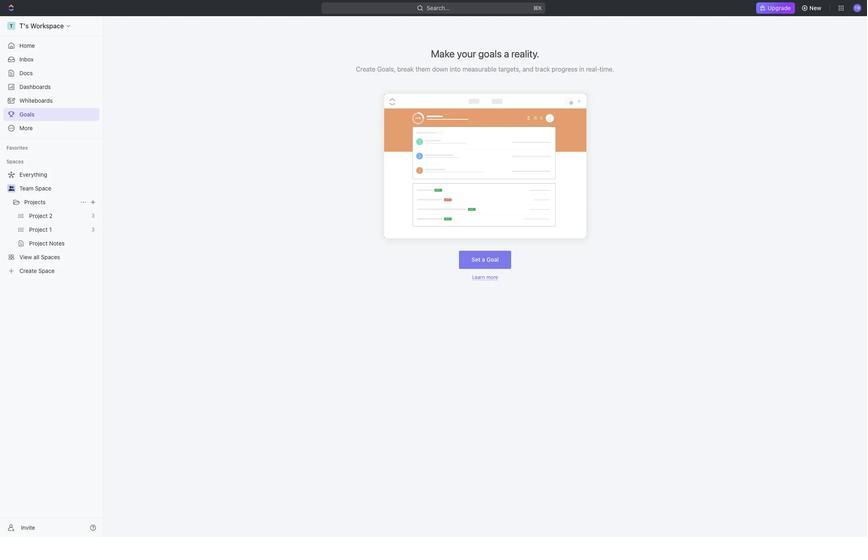 Task type: vqa. For each thing, say whether or not it's contained in the screenshot.
track
yes



Task type: locate. For each thing, give the bounding box(es) containing it.
projects link
[[24, 196, 77, 209]]

project 1
[[29, 226, 52, 233]]

1 vertical spatial project
[[29, 226, 48, 233]]

t's workspace
[[19, 22, 64, 30]]

team space link
[[19, 182, 98, 195]]

project notes link
[[29, 237, 98, 250]]

a right set
[[482, 256, 486, 263]]

project 2 link
[[29, 210, 88, 223]]

a
[[504, 48, 510, 60], [482, 256, 486, 263]]

1 horizontal spatial create
[[356, 66, 376, 73]]

3 project from the top
[[29, 240, 48, 247]]

⌘k
[[534, 4, 543, 11]]

create inside sidebar navigation
[[19, 268, 37, 274]]

spaces down favorites 'button'
[[6, 159, 24, 165]]

time.
[[600, 66, 615, 73]]

3 up project notes link
[[92, 227, 95, 233]]

learn
[[473, 274, 485, 280]]

spaces
[[6, 159, 24, 165], [41, 254, 60, 261]]

goals,
[[378, 66, 396, 73]]

docs link
[[3, 67, 100, 80]]

favorites
[[6, 145, 28, 151]]

2 3 from the top
[[92, 227, 95, 233]]

0 vertical spatial create
[[356, 66, 376, 73]]

project left '1'
[[29, 226, 48, 233]]

space for team space
[[35, 185, 51, 192]]

targets,
[[499, 66, 521, 73]]

them
[[416, 66, 431, 73]]

0 vertical spatial project
[[29, 213, 48, 219]]

1 3 from the top
[[92, 213, 95, 219]]

tree containing everything
[[3, 168, 100, 278]]

1
[[49, 226, 52, 233]]

space down everything link
[[35, 185, 51, 192]]

t
[[10, 23, 13, 29]]

tree
[[3, 168, 100, 278]]

notes
[[49, 240, 65, 247]]

goals
[[479, 48, 502, 60]]

more
[[19, 125, 33, 132]]

create left "goals,"
[[356, 66, 376, 73]]

upgrade
[[768, 4, 792, 11]]

your
[[457, 48, 476, 60]]

t's workspace, , element
[[7, 22, 15, 30]]

into
[[450, 66, 461, 73]]

1 vertical spatial create
[[19, 268, 37, 274]]

measurable
[[463, 66, 497, 73]]

3 right project 2 link
[[92, 213, 95, 219]]

space
[[35, 185, 51, 192], [38, 268, 55, 274]]

project 1 link
[[29, 223, 88, 236]]

2 project from the top
[[29, 226, 48, 233]]

create for create space
[[19, 268, 37, 274]]

1 vertical spatial a
[[482, 256, 486, 263]]

project left the 2
[[29, 213, 48, 219]]

0 horizontal spatial create
[[19, 268, 37, 274]]

create down view at top left
[[19, 268, 37, 274]]

dashboards
[[19, 83, 51, 90]]

1 horizontal spatial spaces
[[41, 254, 60, 261]]

invite
[[21, 524, 35, 531]]

1 vertical spatial 3
[[92, 227, 95, 233]]

create
[[356, 66, 376, 73], [19, 268, 37, 274]]

spaces up create space link in the left of the page
[[41, 254, 60, 261]]

t's
[[19, 22, 29, 30]]

whiteboards link
[[3, 94, 100, 107]]

0 horizontal spatial spaces
[[6, 159, 24, 165]]

view
[[19, 254, 32, 261]]

home link
[[3, 39, 100, 52]]

real-
[[587, 66, 600, 73]]

1 vertical spatial spaces
[[41, 254, 60, 261]]

2 vertical spatial project
[[29, 240, 48, 247]]

down
[[433, 66, 449, 73]]

space for create space
[[38, 268, 55, 274]]

whiteboards
[[19, 97, 53, 104]]

project up view all spaces
[[29, 240, 48, 247]]

0 vertical spatial a
[[504, 48, 510, 60]]

a up the targets,
[[504, 48, 510, 60]]

3
[[92, 213, 95, 219], [92, 227, 95, 233]]

project
[[29, 213, 48, 219], [29, 226, 48, 233], [29, 240, 48, 247]]

space down view all spaces link
[[38, 268, 55, 274]]

1 vertical spatial space
[[38, 268, 55, 274]]

new
[[810, 4, 822, 11]]

goals link
[[3, 108, 100, 121]]

1 horizontal spatial a
[[504, 48, 510, 60]]

0 vertical spatial space
[[35, 185, 51, 192]]

create for create goals, break them down into measurable targets, and track progress in real-time.
[[356, 66, 376, 73]]

0 horizontal spatial a
[[482, 256, 486, 263]]

team space
[[19, 185, 51, 192]]

1 project from the top
[[29, 213, 48, 219]]

everything link
[[3, 168, 98, 181]]

team
[[19, 185, 34, 192]]

0 vertical spatial 3
[[92, 213, 95, 219]]



Task type: describe. For each thing, give the bounding box(es) containing it.
docs
[[19, 70, 33, 77]]

set a goal
[[472, 256, 499, 263]]

project notes
[[29, 240, 65, 247]]

set
[[472, 256, 481, 263]]

workspace
[[30, 22, 64, 30]]

user group image
[[8, 186, 14, 191]]

create goals, break them down into measurable targets, and track progress in real-time.
[[356, 66, 615, 73]]

learn more link
[[473, 274, 498, 280]]

project for project notes
[[29, 240, 48, 247]]

make
[[431, 48, 455, 60]]

new button
[[799, 2, 827, 15]]

reality.
[[512, 48, 540, 60]]

tb
[[856, 5, 861, 10]]

break
[[398, 66, 414, 73]]

inbox link
[[3, 53, 100, 66]]

tb button
[[852, 2, 865, 15]]

track
[[536, 66, 551, 73]]

sidebar navigation
[[0, 16, 105, 538]]

progress
[[552, 66, 578, 73]]

dashboards link
[[3, 81, 100, 94]]

create space
[[19, 268, 55, 274]]

tree inside sidebar navigation
[[3, 168, 100, 278]]

3 for 2
[[92, 213, 95, 219]]

0 vertical spatial spaces
[[6, 159, 24, 165]]

more
[[487, 274, 498, 280]]

projects
[[24, 199, 46, 206]]

more button
[[3, 122, 100, 135]]

view all spaces link
[[3, 251, 98, 264]]

view all spaces
[[19, 254, 60, 261]]

inbox
[[19, 56, 34, 63]]

goals
[[19, 111, 35, 118]]

project 2
[[29, 213, 53, 219]]

everything
[[19, 171, 47, 178]]

make your goals a reality.
[[431, 48, 540, 60]]

upgrade link
[[757, 2, 796, 14]]

favorites button
[[3, 143, 31, 153]]

2
[[49, 213, 53, 219]]

3 for 1
[[92, 227, 95, 233]]

project for project 2
[[29, 213, 48, 219]]

and
[[523, 66, 534, 73]]

search...
[[427, 4, 450, 11]]

all
[[34, 254, 39, 261]]

in
[[580, 66, 585, 73]]

project for project 1
[[29, 226, 48, 233]]

goal
[[487, 256, 499, 263]]

create space link
[[3, 265, 98, 278]]

home
[[19, 42, 35, 49]]

learn more
[[473, 274, 498, 280]]



